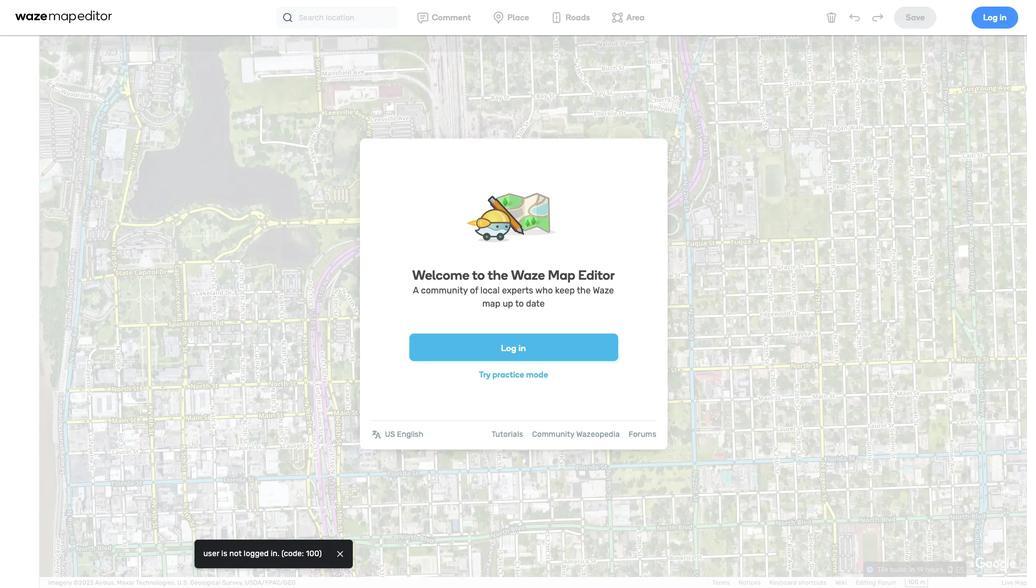Task type: vqa. For each thing, say whether or not it's contained in the screenshot.
in
yes



Task type: describe. For each thing, give the bounding box(es) containing it.
0 horizontal spatial the
[[488, 267, 508, 283]]

welcome to the waze map editor a community of local experts who keep the waze map up to date
[[412, 267, 615, 309]]

log in
[[501, 343, 526, 354]]

who
[[536, 285, 553, 296]]

tutorials
[[492, 430, 524, 439]]

map
[[483, 299, 501, 309]]

experts
[[502, 285, 534, 296]]

0 horizontal spatial to
[[472, 267, 485, 283]]

try practice mode link
[[479, 370, 549, 380]]

date
[[526, 299, 545, 309]]

community wazeopedia link
[[532, 430, 620, 439]]

editor
[[579, 267, 615, 283]]

1 vertical spatial to
[[516, 299, 524, 309]]

of
[[470, 285, 479, 296]]

log
[[501, 343, 517, 354]]

1 vertical spatial waze
[[593, 285, 614, 296]]

practice
[[493, 370, 525, 380]]

a
[[413, 285, 419, 296]]

0 vertical spatial waze
[[511, 267, 545, 283]]

community
[[421, 285, 468, 296]]



Task type: locate. For each thing, give the bounding box(es) containing it.
wazeopedia
[[577, 430, 620, 439]]

waze up experts
[[511, 267, 545, 283]]

community wazeopedia
[[532, 430, 620, 439]]

1 horizontal spatial to
[[516, 299, 524, 309]]

try practice mode
[[479, 370, 549, 380]]

try
[[479, 370, 491, 380]]

1 horizontal spatial the
[[577, 285, 591, 296]]

to right up
[[516, 299, 524, 309]]

in
[[519, 343, 526, 354]]

1 vertical spatial the
[[577, 285, 591, 296]]

local
[[481, 285, 500, 296]]

tutorials link
[[492, 430, 524, 439]]

to up the of
[[472, 267, 485, 283]]

0 vertical spatial the
[[488, 267, 508, 283]]

map
[[548, 267, 576, 283]]

mode
[[526, 370, 549, 380]]

0 vertical spatial to
[[472, 267, 485, 283]]

0 horizontal spatial waze
[[511, 267, 545, 283]]

waze
[[511, 267, 545, 283], [593, 285, 614, 296]]

log in link
[[409, 334, 618, 361]]

keep
[[556, 285, 575, 296]]

forums link
[[629, 430, 657, 439]]

community
[[532, 430, 575, 439]]

forums
[[629, 430, 657, 439]]

waze down editor
[[593, 285, 614, 296]]

the up local
[[488, 267, 508, 283]]

up
[[503, 299, 514, 309]]

welcome
[[412, 267, 470, 283]]

1 horizontal spatial waze
[[593, 285, 614, 296]]

to
[[472, 267, 485, 283], [516, 299, 524, 309]]

the
[[488, 267, 508, 283], [577, 285, 591, 296]]

the right "keep"
[[577, 285, 591, 296]]



